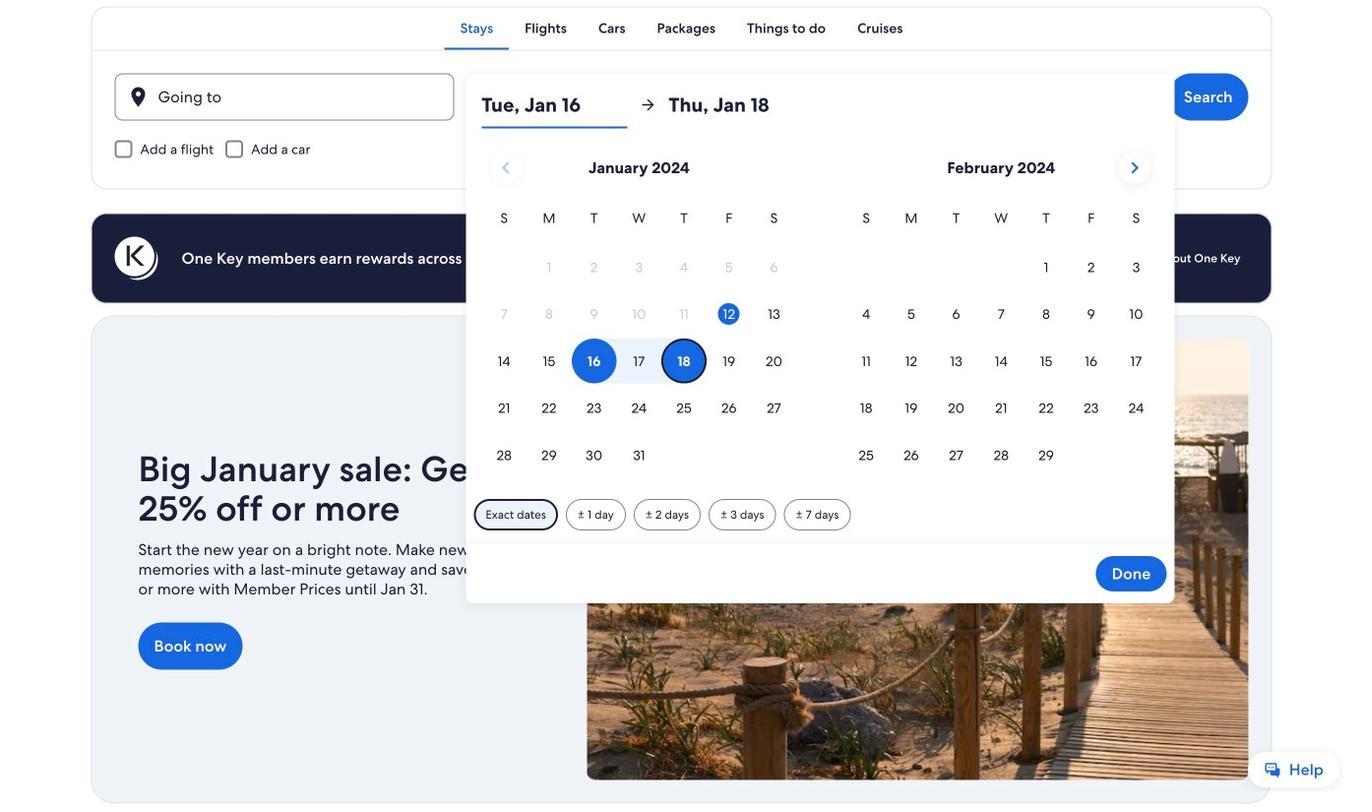 Task type: locate. For each thing, give the bounding box(es) containing it.
previous month image
[[494, 156, 518, 180]]

tab list
[[91, 6, 1273, 50]]

application
[[482, 144, 1159, 480]]

today element
[[719, 303, 740, 325]]

january 2024 element
[[482, 207, 797, 480]]

february 2024 element
[[844, 207, 1159, 480]]



Task type: describe. For each thing, give the bounding box(es) containing it.
directional image
[[639, 96, 657, 114]]

next month image
[[1123, 156, 1147, 180]]



Task type: vqa. For each thing, say whether or not it's contained in the screenshot.
Show previous image for Marriott Hilton Head Resort & Spa
no



